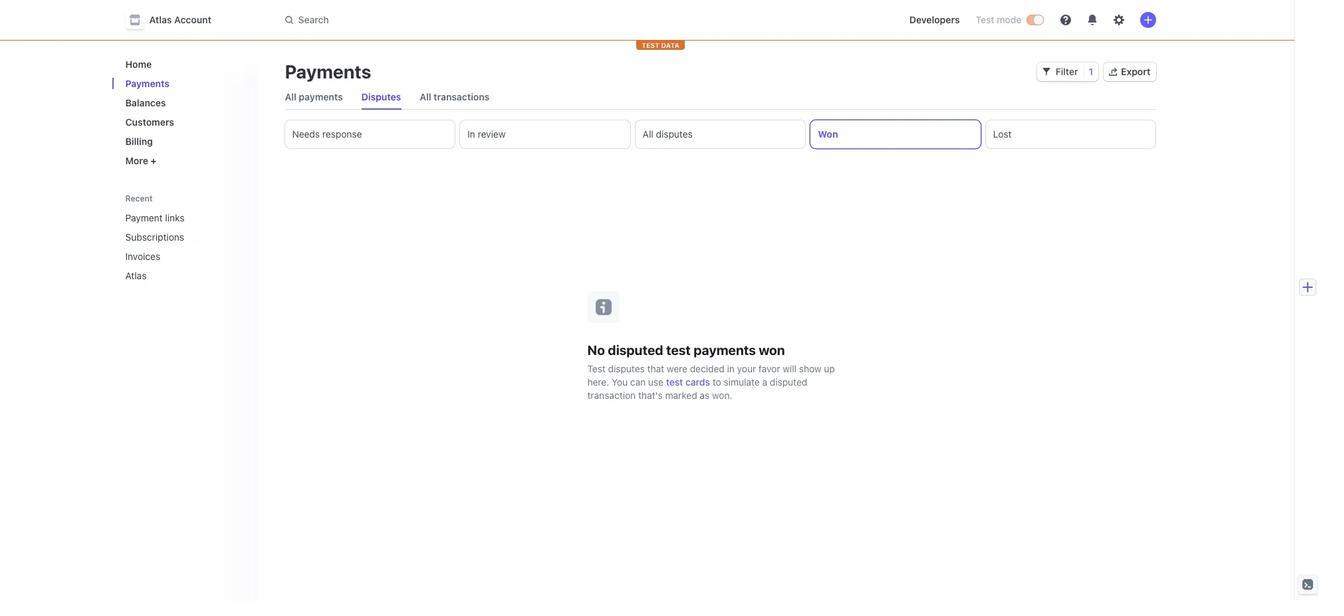 Task type: describe. For each thing, give the bounding box(es) containing it.
tab list containing needs response
[[285, 120, 1157, 148]]

lost
[[994, 128, 1012, 140]]

you
[[612, 376, 628, 388]]

settings image
[[1114, 15, 1125, 25]]

all for all transactions
[[420, 91, 431, 102]]

disputed inside to simulate a disputed transaction that's marked as won.
[[770, 376, 808, 388]]

test
[[642, 41, 660, 49]]

balances link
[[120, 92, 248, 114]]

mode
[[997, 14, 1022, 25]]

in
[[728, 363, 735, 374]]

no
[[588, 342, 605, 358]]

1 test from the top
[[667, 342, 691, 358]]

filter
[[1056, 66, 1079, 77]]

disputes
[[362, 91, 401, 102]]

payments inside core navigation links element
[[125, 78, 170, 89]]

all for all disputes
[[643, 128, 654, 140]]

billing
[[125, 136, 153, 147]]

payment links link
[[120, 207, 229, 229]]

tab list containing all payments
[[280, 85, 1157, 110]]

in
[[468, 128, 476, 140]]

use
[[649, 376, 664, 388]]

customers
[[125, 116, 174, 128]]

data
[[662, 41, 680, 49]]

2 test from the top
[[666, 376, 684, 388]]

all transactions
[[420, 91, 490, 102]]

0 horizontal spatial disputed
[[608, 342, 664, 358]]

customers link
[[120, 111, 248, 133]]

decided
[[690, 363, 725, 374]]

atlas for atlas
[[125, 270, 147, 281]]

more +
[[125, 155, 157, 166]]

test for test disputes that were decided in your favor will show up here. you can use
[[588, 363, 606, 374]]

payment
[[125, 212, 163, 224]]

review
[[478, 128, 506, 140]]

won
[[819, 128, 839, 140]]

help image
[[1061, 15, 1071, 25]]

test for test mode
[[976, 14, 995, 25]]

recent navigation links element
[[112, 188, 258, 287]]

all transactions link
[[415, 88, 495, 106]]

your
[[738, 363, 757, 374]]

disputes for test
[[608, 363, 645, 374]]

needs
[[292, 128, 320, 140]]

won button
[[811, 120, 981, 148]]

response
[[323, 128, 362, 140]]

links
[[165, 212, 185, 224]]

here.
[[588, 376, 610, 388]]

won.
[[713, 390, 733, 401]]

export
[[1122, 66, 1151, 77]]

more
[[125, 155, 148, 166]]

that
[[648, 363, 665, 374]]

won
[[759, 342, 786, 358]]

lost button
[[987, 120, 1157, 148]]

billing link
[[120, 130, 248, 152]]

as
[[700, 390, 710, 401]]



Task type: vqa. For each thing, say whether or not it's contained in the screenshot.
TEST
yes



Task type: locate. For each thing, give the bounding box(es) containing it.
payments link
[[120, 73, 248, 94]]

payments up all payments
[[285, 61, 372, 82]]

1
[[1089, 66, 1094, 77]]

were
[[667, 363, 688, 374]]

atlas account button
[[125, 11, 225, 29]]

to
[[713, 376, 722, 388]]

can
[[631, 376, 646, 388]]

test cards link
[[666, 376, 711, 389]]

0 vertical spatial disputed
[[608, 342, 664, 358]]

2 horizontal spatial all
[[643, 128, 654, 140]]

all inside button
[[643, 128, 654, 140]]

invoices
[[125, 251, 160, 262]]

payments up balances
[[125, 78, 170, 89]]

disputed down will
[[770, 376, 808, 388]]

test mode
[[976, 14, 1022, 25]]

1 horizontal spatial atlas
[[149, 14, 172, 25]]

1 vertical spatial disputed
[[770, 376, 808, 388]]

1 vertical spatial payments
[[694, 342, 756, 358]]

1 vertical spatial disputes
[[608, 363, 645, 374]]

1 horizontal spatial disputes
[[656, 128, 693, 140]]

0 vertical spatial disputes
[[656, 128, 693, 140]]

to simulate a disputed transaction that's marked as won.
[[588, 376, 808, 401]]

all payments
[[285, 91, 343, 102]]

0 horizontal spatial atlas
[[125, 270, 147, 281]]

subscriptions link
[[120, 226, 229, 248]]

core navigation links element
[[120, 53, 248, 172]]

0 horizontal spatial payments
[[125, 78, 170, 89]]

in review
[[468, 128, 506, 140]]

export button
[[1104, 63, 1157, 81]]

test
[[667, 342, 691, 358], [666, 376, 684, 388]]

Search text field
[[277, 8, 652, 32]]

+
[[151, 155, 157, 166]]

transactions
[[434, 91, 490, 102]]

subscriptions
[[125, 232, 184, 243]]

favor
[[759, 363, 781, 374]]

recent
[[125, 194, 153, 204]]

developers
[[910, 14, 960, 25]]

account
[[174, 14, 212, 25]]

0 vertical spatial payments
[[299, 91, 343, 102]]

atlas for atlas account
[[149, 14, 172, 25]]

balances
[[125, 97, 166, 108]]

atlas
[[149, 14, 172, 25], [125, 270, 147, 281]]

invoices link
[[120, 245, 229, 267]]

disputed
[[608, 342, 664, 358], [770, 376, 808, 388]]

needs response button
[[285, 120, 455, 148]]

all payments link
[[280, 88, 348, 106]]

test disputes that were decided in your favor will show up here. you can use
[[588, 363, 835, 388]]

show
[[800, 363, 822, 374]]

home link
[[120, 53, 248, 75]]

0 vertical spatial test
[[976, 14, 995, 25]]

test cards
[[666, 376, 711, 388]]

up
[[825, 363, 835, 374]]

test up here.
[[588, 363, 606, 374]]

atlas inside button
[[149, 14, 172, 25]]

transaction
[[588, 390, 636, 401]]

0 horizontal spatial payments
[[299, 91, 343, 102]]

home
[[125, 59, 152, 70]]

test up were
[[667, 342, 691, 358]]

search
[[298, 14, 329, 25]]

disputes inside button
[[656, 128, 693, 140]]

marked
[[666, 390, 698, 401]]

disputes link
[[356, 88, 407, 106]]

that's
[[639, 390, 663, 401]]

test
[[976, 14, 995, 25], [588, 363, 606, 374]]

atlas down 'invoices'
[[125, 270, 147, 281]]

1 horizontal spatial disputed
[[770, 376, 808, 388]]

a
[[763, 376, 768, 388]]

cards
[[686, 376, 711, 388]]

payments
[[285, 61, 372, 82], [125, 78, 170, 89]]

0 horizontal spatial disputes
[[608, 363, 645, 374]]

1 horizontal spatial payments
[[694, 342, 756, 358]]

atlas inside the recent element
[[125, 270, 147, 281]]

payments up needs response
[[299, 91, 343, 102]]

test down were
[[666, 376, 684, 388]]

simulate
[[724, 376, 760, 388]]

0 vertical spatial tab list
[[280, 85, 1157, 110]]

1 vertical spatial tab list
[[285, 120, 1157, 148]]

disputes for all
[[656, 128, 693, 140]]

Search search field
[[277, 8, 652, 32]]

disputed up that
[[608, 342, 664, 358]]

developers link
[[905, 9, 966, 31]]

all disputes button
[[636, 120, 806, 148]]

1 horizontal spatial payments
[[285, 61, 372, 82]]

atlas link
[[120, 265, 229, 287]]

will
[[783, 363, 797, 374]]

needs response
[[292, 128, 362, 140]]

1 horizontal spatial all
[[420, 91, 431, 102]]

payment links
[[125, 212, 185, 224]]

1 vertical spatial test
[[588, 363, 606, 374]]

in review button
[[460, 120, 631, 148]]

all for all payments
[[285, 91, 297, 102]]

0 horizontal spatial test
[[588, 363, 606, 374]]

atlas account
[[149, 14, 212, 25]]

tab list
[[280, 85, 1157, 110], [285, 120, 1157, 148]]

svg image
[[1043, 68, 1051, 76]]

1 horizontal spatial test
[[976, 14, 995, 25]]

disputes
[[656, 128, 693, 140], [608, 363, 645, 374]]

test inside the test disputes that were decided in your favor will show up here. you can use
[[588, 363, 606, 374]]

0 vertical spatial atlas
[[149, 14, 172, 25]]

all disputes
[[643, 128, 693, 140]]

atlas left account
[[149, 14, 172, 25]]

test data
[[642, 41, 680, 49]]

no disputed test payments won
[[588, 342, 786, 358]]

payments
[[299, 91, 343, 102], [694, 342, 756, 358]]

payments up in
[[694, 342, 756, 358]]

test left "mode"
[[976, 14, 995, 25]]

1 vertical spatial test
[[666, 376, 684, 388]]

disputes inside the test disputes that were decided in your favor will show up here. you can use
[[608, 363, 645, 374]]

0 horizontal spatial all
[[285, 91, 297, 102]]

1 vertical spatial atlas
[[125, 270, 147, 281]]

all
[[285, 91, 297, 102], [420, 91, 431, 102], [643, 128, 654, 140]]

0 vertical spatial test
[[667, 342, 691, 358]]

recent element
[[112, 207, 258, 287]]



